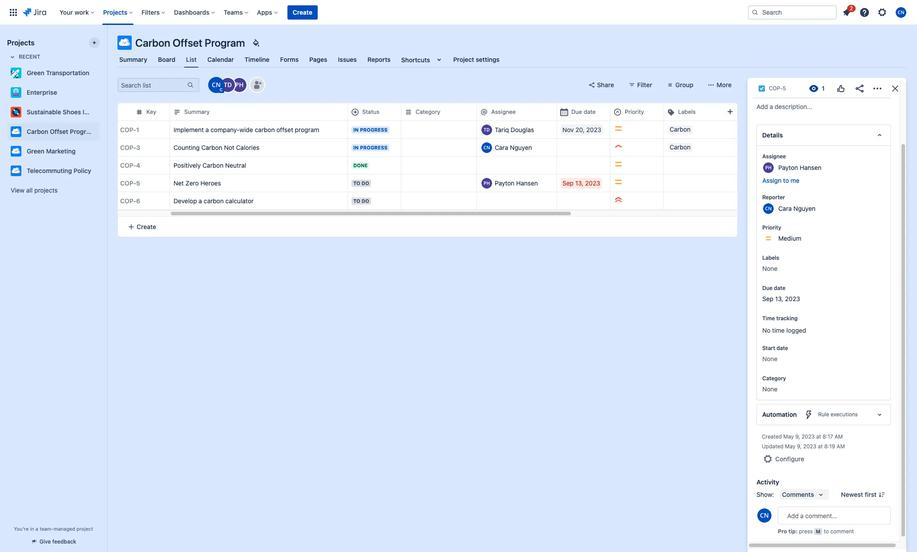 Task type: vqa. For each thing, say whether or not it's contained in the screenshot.
MAY 5, 2023 to the right
no



Task type: describe. For each thing, give the bounding box(es) containing it.
rule
[[819, 412, 830, 418]]

0 vertical spatial offset
[[173, 37, 203, 49]]

apps
[[257, 8, 272, 16]]

summary inside tab list
[[119, 56, 147, 63]]

1 vertical spatial due
[[763, 285, 773, 292]]

5 inside row
[[136, 179, 140, 187]]

appswitcher icon image
[[8, 7, 19, 18]]

a right in
[[36, 526, 38, 532]]

give feedback
[[39, 539, 76, 545]]

cop- for positively carbon neutral
[[120, 161, 136, 169]]

cara inside row
[[495, 144, 509, 151]]

done
[[354, 162, 368, 168]]

me
[[791, 177, 800, 184]]

do for develop a carbon calculator
[[362, 198, 369, 204]]

1 horizontal spatial 5
[[783, 85, 787, 92]]

settings
[[476, 56, 500, 63]]

date for none
[[777, 345, 788, 352]]

summary inside row
[[184, 108, 210, 115]]

1 vertical spatial am
[[837, 444, 845, 450]]

date for sep 13, 2023
[[774, 285, 786, 292]]

cop-6 link
[[120, 197, 140, 205]]

newest first image
[[879, 492, 886, 499]]

calories
[[236, 144, 260, 151]]

more
[[717, 81, 732, 89]]

project
[[453, 56, 474, 63]]

add a description...
[[757, 103, 813, 110]]

cop-4
[[120, 161, 140, 169]]

details element
[[757, 125, 891, 146]]

projects
[[34, 187, 58, 194]]

0 vertical spatial may
[[784, 434, 794, 440]]

in for implement a company-wide carbon offset program
[[354, 127, 359, 132]]

telecommuting policy link
[[7, 162, 96, 180]]

press
[[799, 528, 813, 535]]

executions
[[831, 412, 858, 418]]

assign to me button
[[763, 176, 882, 185]]

green marketing link
[[7, 142, 96, 160]]

tip:
[[789, 528, 798, 535]]

board
[[158, 56, 175, 63]]

1 horizontal spatial cara
[[779, 205, 792, 212]]

douglas
[[511, 126, 534, 133]]

all
[[26, 187, 33, 194]]

more button
[[703, 78, 737, 92]]

view all projects
[[11, 187, 58, 194]]

reports
[[368, 56, 391, 63]]

0 vertical spatial at
[[817, 434, 822, 440]]

neutral
[[225, 161, 246, 169]]

2 vertical spatial 2023
[[804, 444, 817, 450]]

create button inside the primary element
[[288, 5, 318, 19]]

date inside row
[[584, 108, 596, 115]]

filters button
[[139, 5, 169, 19]]

group
[[676, 81, 694, 89]]

row containing cop-4
[[38, 156, 918, 175]]

8:19
[[825, 444, 836, 450]]

teams button
[[221, 5, 252, 19]]

assign to me
[[763, 177, 800, 184]]

filter
[[638, 81, 653, 89]]

1 vertical spatial create
[[137, 223, 156, 230]]

1 horizontal spatial to
[[824, 528, 829, 535]]

0 vertical spatial carbon offset program
[[135, 37, 245, 49]]

comments button
[[780, 490, 830, 501]]

apps button
[[255, 5, 281, 19]]

in progress for counting carbon not calories
[[354, 144, 388, 150]]

pages
[[310, 56, 328, 63]]

recent
[[19, 53, 40, 60]]

implement
[[174, 126, 204, 133]]

enterprise
[[27, 89, 57, 96]]

in for counting carbon not calories
[[354, 144, 359, 150]]

add to starred image for enterprise
[[97, 87, 108, 98]]

1 horizontal spatial carbon
[[255, 126, 275, 133]]

row containing cop-5
[[38, 174, 918, 192]]

cop-1 link
[[120, 125, 139, 134]]

1 vertical spatial nguyen
[[794, 205, 816, 212]]

sep 13, 2023
[[763, 295, 801, 303]]

logged
[[787, 327, 807, 334]]

medium
[[779, 235, 802, 242]]

4
[[136, 161, 140, 169]]

filters
[[142, 8, 160, 16]]

labels for labels none
[[763, 255, 780, 261]]

close image
[[890, 83, 901, 94]]

3
[[136, 144, 140, 151]]

to do for develop a carbon calculator
[[354, 198, 369, 204]]

2 row from the top
[[38, 121, 918, 139]]

show:
[[757, 491, 775, 499]]

2 none from the top
[[763, 355, 778, 363]]

to for develop a carbon calculator
[[354, 198, 361, 204]]

reporter
[[763, 194, 785, 201]]

payton hansen image
[[232, 78, 247, 92]]

0 vertical spatial 9,
[[796, 434, 801, 440]]

group button
[[661, 78, 699, 92]]

green for green transportation
[[27, 69, 44, 77]]

3 row from the top
[[38, 138, 918, 157]]

projects inside popup button
[[103, 8, 127, 16]]

heroes
[[201, 179, 221, 187]]

payton inside row
[[495, 179, 515, 187]]

green marketing
[[27, 147, 76, 155]]

calendar
[[208, 56, 234, 63]]

issues
[[338, 56, 357, 63]]

view
[[11, 187, 25, 194]]

your profile and settings image
[[896, 7, 907, 18]]

reporter pin to top. only you can see pinned fields. image
[[787, 194, 794, 201]]

dashboards
[[174, 8, 210, 16]]

due date pin to top. only you can see pinned fields. image
[[788, 285, 795, 292]]

your
[[60, 8, 73, 16]]

tab list containing list
[[112, 52, 912, 68]]

transportation
[[46, 69, 89, 77]]

initiative
[[83, 108, 108, 116]]

8:17
[[823, 434, 834, 440]]

carbon offset program link
[[7, 123, 96, 141]]

primary element
[[5, 0, 748, 25]]

do for net zero heroes
[[362, 180, 369, 186]]

calculator
[[226, 197, 254, 205]]

pro
[[778, 528, 788, 535]]

0 horizontal spatial program
[[70, 128, 95, 135]]

configure
[[776, 456, 805, 463]]

copy link to issue image
[[785, 85, 792, 92]]

0 horizontal spatial offset
[[50, 128, 68, 135]]

implement a company-wide carbon offset program
[[174, 126, 319, 133]]

Search field
[[748, 5, 837, 19]]

description...
[[775, 103, 813, 110]]

1 vertical spatial assignee
[[763, 153, 786, 160]]

create project image
[[91, 39, 98, 46]]

1 vertical spatial 9,
[[797, 444, 802, 450]]

rule executions
[[819, 412, 858, 418]]

status
[[362, 108, 380, 115]]

team-
[[40, 526, 54, 532]]

cara nguyen inside row
[[495, 144, 532, 151]]

0 vertical spatial am
[[835, 434, 843, 440]]

time
[[773, 327, 785, 334]]

cop-4 link
[[120, 161, 140, 170]]

cop-6
[[120, 197, 140, 205]]

labels for labels
[[679, 108, 696, 115]]

marketing
[[46, 147, 76, 155]]

comment
[[831, 528, 854, 535]]

category none
[[763, 375, 787, 393]]

add
[[757, 103, 768, 110]]

created may 9, 2023 at 8:17 am updated may 9, 2023 at 8:19 am
[[762, 434, 845, 450]]

priority pin to top. only you can see pinned fields. image
[[783, 224, 791, 232]]

view all projects link
[[7, 183, 100, 199]]

1 vertical spatial priority
[[763, 224, 782, 231]]

category for category none
[[763, 375, 787, 382]]

work
[[75, 8, 89, 16]]

teams
[[224, 8, 243, 16]]

3 add to starred image from the top
[[97, 146, 108, 157]]

add to starred image for green transportation
[[97, 68, 108, 78]]

forms
[[280, 56, 299, 63]]

timeline link
[[243, 52, 271, 68]]

0 horizontal spatial carbon
[[204, 197, 224, 205]]



Task type: locate. For each thing, give the bounding box(es) containing it.
1 vertical spatial 2023
[[802, 434, 815, 440]]

board link
[[156, 52, 177, 68]]

0 vertical spatial payton
[[779, 164, 798, 171]]

0 vertical spatial date
[[584, 108, 596, 115]]

zero
[[186, 179, 199, 187]]

0 horizontal spatial create
[[137, 223, 156, 230]]

add to starred image left cop-3 link
[[97, 146, 108, 157]]

cop-5 link right task icon
[[769, 84, 787, 93]]

0 vertical spatial due date
[[572, 108, 596, 115]]

0 vertical spatial payton hansen
[[779, 164, 822, 171]]

assignee down details
[[763, 153, 786, 160]]

sidebar navigation image
[[97, 36, 117, 53]]

add to starred image down 'sidebar navigation' icon
[[97, 68, 108, 78]]

0 horizontal spatial category
[[416, 108, 441, 115]]

0 horizontal spatial cop-5 link
[[120, 179, 140, 188]]

table
[[38, 103, 918, 217]]

issues link
[[336, 52, 359, 68]]

add to starred image
[[97, 68, 108, 78], [97, 87, 108, 98], [97, 166, 108, 176]]

first
[[865, 491, 877, 499]]

1 horizontal spatial create
[[293, 8, 313, 16]]

0 vertical spatial nguyen
[[510, 144, 532, 151]]

due date inside row
[[572, 108, 596, 115]]

row containing key
[[38, 103, 918, 121]]

nguyen down douglas
[[510, 144, 532, 151]]

cara nguyen
[[495, 144, 532, 151], [779, 205, 816, 212]]

create button
[[288, 5, 318, 19], [118, 217, 738, 237]]

2023
[[786, 295, 801, 303], [802, 434, 815, 440], [804, 444, 817, 450]]

0 vertical spatial 2023
[[786, 295, 801, 303]]

1 vertical spatial none
[[763, 355, 778, 363]]

1 vertical spatial hansen
[[516, 179, 538, 187]]

share image
[[855, 83, 865, 94]]

banner
[[0, 0, 918, 25]]

summary link
[[118, 52, 149, 68]]

1 to do from the top
[[354, 180, 369, 186]]

cop-5
[[769, 85, 787, 92], [120, 179, 140, 187]]

projects up 'recent'
[[7, 39, 35, 47]]

task image
[[759, 85, 766, 92]]

1 horizontal spatial due date
[[763, 285, 786, 292]]

0 vertical spatial add to starred image
[[97, 107, 108, 118]]

project
[[77, 526, 93, 532]]

assignee inside row
[[492, 108, 516, 115]]

1 horizontal spatial cara nguyen
[[779, 205, 816, 212]]

1 horizontal spatial program
[[205, 37, 245, 49]]

add to starred image for telecommuting policy
[[97, 166, 108, 176]]

1 vertical spatial carbon offset program
[[27, 128, 95, 135]]

none for labels none
[[763, 265, 778, 272]]

automation element
[[757, 404, 891, 426]]

0 vertical spatial priority
[[625, 108, 644, 115]]

carbon offset program up list
[[135, 37, 245, 49]]

1 vertical spatial add to starred image
[[97, 126, 108, 137]]

1 vertical spatial at
[[818, 444, 823, 450]]

am
[[835, 434, 843, 440], [837, 444, 845, 450]]

2023 left 8:17 at the bottom
[[802, 434, 815, 440]]

carbon inside "carbon offset program" link
[[27, 128, 48, 135]]

develop a carbon calculator
[[174, 197, 254, 205]]

banner containing your work
[[0, 0, 918, 25]]

1 horizontal spatial payton hansen
[[779, 164, 822, 171]]

priority down filter 'button'
[[625, 108, 644, 115]]

nguyen down reporter pin to top. only you can see pinned fields. image
[[794, 205, 816, 212]]

1 to from the top
[[354, 180, 361, 186]]

0 vertical spatial projects
[[103, 8, 127, 16]]

telecommuting policy
[[27, 167, 91, 175]]

pages link
[[308, 52, 329, 68]]

search image
[[752, 9, 759, 16]]

cop- for counting carbon not calories
[[120, 144, 136, 151]]

1 vertical spatial add to starred image
[[97, 87, 108, 98]]

to
[[784, 177, 789, 184], [824, 528, 829, 535]]

a right add on the right top of the page
[[770, 103, 774, 110]]

managed
[[54, 526, 75, 532]]

forms link
[[279, 52, 301, 68]]

shortcuts
[[401, 56, 430, 63]]

none inside category none
[[763, 386, 778, 393]]

1 vertical spatial due date
[[763, 285, 786, 292]]

dashboards button
[[171, 5, 218, 19]]

priority inside row
[[625, 108, 644, 115]]

1 vertical spatial create button
[[118, 217, 738, 237]]

1 vertical spatial date
[[774, 285, 786, 292]]

you're in a team-managed project
[[14, 526, 93, 532]]

offset down sustainable shoes initiative link
[[50, 128, 68, 135]]

2 vertical spatial none
[[763, 386, 778, 393]]

category for category
[[416, 108, 441, 115]]

1 vertical spatial may
[[786, 444, 796, 450]]

labels down medium
[[763, 255, 780, 261]]

cop-3 link
[[120, 143, 140, 152]]

enterprise link
[[7, 84, 96, 102]]

1 vertical spatial offset
[[50, 128, 68, 135]]

telecommuting
[[27, 167, 72, 175]]

offset up list
[[173, 37, 203, 49]]

2 vertical spatial add to starred image
[[97, 166, 108, 176]]

a for description...
[[770, 103, 774, 110]]

time
[[763, 315, 775, 322]]

5 up 'add a description...'
[[783, 85, 787, 92]]

1 in progress from the top
[[354, 127, 388, 132]]

0 horizontal spatial due
[[572, 108, 582, 115]]

1 vertical spatial labels
[[763, 255, 780, 261]]

a left company-
[[206, 126, 209, 133]]

carbon offset program up the marketing
[[27, 128, 95, 135]]

in progress down "status"
[[354, 127, 388, 132]]

1 horizontal spatial offset
[[173, 37, 203, 49]]

net
[[174, 179, 184, 187]]

vote options: no one has voted for this issue yet. image
[[836, 83, 847, 94]]

may right created at the right
[[784, 434, 794, 440]]

pro tip: press m to comment
[[778, 528, 854, 535]]

payton hansen
[[779, 164, 822, 171], [495, 179, 538, 187]]

cop- for net zero heroes
[[120, 179, 136, 187]]

newest first button
[[836, 490, 891, 501]]

table containing carbon
[[38, 103, 918, 217]]

not
[[224, 144, 235, 151]]

notifications image
[[842, 7, 853, 18]]

set background color image
[[250, 37, 261, 48]]

none for category none
[[763, 386, 778, 393]]

0 horizontal spatial payton
[[495, 179, 515, 187]]

0 vertical spatial assignee
[[492, 108, 516, 115]]

a
[[770, 103, 774, 110], [206, 126, 209, 133], [199, 197, 202, 205], [36, 526, 38, 532]]

2 in from the top
[[354, 144, 359, 150]]

a right develop
[[199, 197, 202, 205]]

5 row from the top
[[38, 174, 918, 192]]

at left 8:19
[[818, 444, 823, 450]]

1 vertical spatial cara nguyen
[[779, 205, 816, 212]]

cara down tariq
[[495, 144, 509, 151]]

green for green marketing
[[27, 147, 44, 155]]

1 vertical spatial summary
[[184, 108, 210, 115]]

summary up search list 'text box'
[[119, 56, 147, 63]]

1 vertical spatial 5
[[136, 179, 140, 187]]

start date
[[763, 345, 788, 352]]

row containing cop-6
[[38, 192, 918, 210]]

0 vertical spatial in
[[354, 127, 359, 132]]

nguyen
[[510, 144, 532, 151], [794, 205, 816, 212]]

add to starred image right policy
[[97, 166, 108, 176]]

nguyen inside row
[[510, 144, 532, 151]]

none down start
[[763, 355, 778, 363]]

1 horizontal spatial category
[[763, 375, 787, 382]]

2023 left 8:19
[[804, 444, 817, 450]]

m
[[817, 529, 821, 535]]

0 vertical spatial category
[[416, 108, 441, 115]]

no time logged
[[763, 327, 807, 334]]

summary
[[119, 56, 147, 63], [184, 108, 210, 115]]

tracking
[[777, 315, 798, 322]]

tab list
[[112, 52, 912, 68]]

5
[[783, 85, 787, 92], [136, 179, 140, 187]]

2 green from the top
[[27, 147, 44, 155]]

carbon
[[255, 126, 275, 133], [204, 197, 224, 205]]

net zero heroes
[[174, 179, 221, 187]]

0 vertical spatial due
[[572, 108, 582, 115]]

cop- for develop a carbon calculator
[[120, 197, 136, 205]]

1 add to starred image from the top
[[97, 107, 108, 118]]

to left me
[[784, 177, 789, 184]]

0 horizontal spatial payton hansen
[[495, 179, 538, 187]]

5 up 6
[[136, 179, 140, 187]]

tariq douglas image
[[221, 78, 235, 92]]

cara
[[495, 144, 509, 151], [779, 205, 792, 212]]

1 vertical spatial to
[[824, 528, 829, 535]]

progress down "status"
[[360, 127, 388, 132]]

project settings link
[[452, 52, 502, 68]]

add to starred image right shoes on the top left
[[97, 107, 108, 118]]

summary up the implement
[[184, 108, 210, 115]]

1 vertical spatial payton
[[495, 179, 515, 187]]

0 horizontal spatial assignee
[[492, 108, 516, 115]]

due date up 13,
[[763, 285, 786, 292]]

1 horizontal spatial projects
[[103, 8, 127, 16]]

due date down share dropdown button
[[572, 108, 596, 115]]

0 vertical spatial cop-5
[[769, 85, 787, 92]]

0 horizontal spatial carbon offset program
[[27, 128, 95, 135]]

0 horizontal spatial nguyen
[[510, 144, 532, 151]]

carbon down the heroes
[[204, 197, 224, 205]]

help image
[[860, 7, 870, 18]]

1 horizontal spatial assignee
[[763, 153, 786, 160]]

0 vertical spatial progress
[[360, 127, 388, 132]]

counting carbon not calories
[[174, 144, 260, 151]]

shortcuts button
[[400, 52, 446, 68]]

0 vertical spatial green
[[27, 69, 44, 77]]

0 vertical spatial carbon
[[255, 126, 275, 133]]

actions image
[[873, 83, 883, 94]]

1 vertical spatial category
[[763, 375, 787, 382]]

0 horizontal spatial labels
[[679, 108, 696, 115]]

0 vertical spatial to do
[[354, 180, 369, 186]]

6 row from the top
[[38, 192, 918, 210]]

progress for implement a company-wide carbon offset program
[[360, 127, 388, 132]]

progress up done
[[360, 144, 388, 150]]

2 vertical spatial add to starred image
[[97, 146, 108, 157]]

assignee up tariq
[[492, 108, 516, 115]]

green up "telecommuting"
[[27, 147, 44, 155]]

collapse recent projects image
[[7, 52, 18, 62]]

labels down group
[[679, 108, 696, 115]]

settings image
[[878, 7, 888, 18]]

1 horizontal spatial labels
[[763, 255, 780, 261]]

1 horizontal spatial due
[[763, 285, 773, 292]]

2 add to starred image from the top
[[97, 126, 108, 137]]

no
[[763, 327, 771, 334]]

to for net zero heroes
[[354, 180, 361, 186]]

cop-
[[769, 85, 783, 92], [120, 126, 136, 133], [120, 144, 136, 151], [120, 161, 136, 169], [120, 179, 136, 187], [120, 197, 136, 205]]

1 vertical spatial to do
[[354, 198, 369, 204]]

am right 8:17 at the bottom
[[835, 434, 843, 440]]

projects right work
[[103, 8, 127, 16]]

newest
[[842, 491, 864, 499]]

add to starred image for initiative
[[97, 107, 108, 118]]

0 vertical spatial cara nguyen
[[495, 144, 532, 151]]

green down 'recent'
[[27, 69, 44, 77]]

cop-5 inside row
[[120, 179, 140, 187]]

sep
[[763, 295, 774, 303]]

0 horizontal spatial cara nguyen
[[495, 144, 532, 151]]

0 vertical spatial do
[[362, 180, 369, 186]]

am right 8:19
[[837, 444, 845, 450]]

0 vertical spatial hansen
[[800, 164, 822, 171]]

give feedback button
[[25, 535, 82, 549]]

add to starred image
[[97, 107, 108, 118], [97, 126, 108, 137], [97, 146, 108, 157]]

a for company-
[[206, 126, 209, 133]]

cop-5 down cop-4 link
[[120, 179, 140, 187]]

4 row from the top
[[38, 156, 918, 175]]

cop- for implement a company-wide carbon offset program
[[120, 126, 136, 133]]

labels inside row
[[679, 108, 696, 115]]

add to starred image up initiative
[[97, 87, 108, 98]]

carbon
[[135, 37, 170, 49], [670, 125, 691, 133], [27, 128, 48, 135], [670, 143, 691, 151], [201, 144, 222, 151], [203, 161, 224, 169]]

profile image of cara nguyen image
[[758, 509, 772, 523]]

0 vertical spatial in progress
[[354, 127, 388, 132]]

a for carbon
[[199, 197, 202, 205]]

0 vertical spatial summary
[[119, 56, 147, 63]]

1 progress from the top
[[360, 127, 388, 132]]

cara nguyen down tariq douglas
[[495, 144, 532, 151]]

2 to do from the top
[[354, 198, 369, 204]]

1
[[136, 126, 139, 133]]

date right start
[[777, 345, 788, 352]]

0 horizontal spatial 5
[[136, 179, 140, 187]]

1 horizontal spatial nguyen
[[794, 205, 816, 212]]

date
[[584, 108, 596, 115], [774, 285, 786, 292], [777, 345, 788, 352]]

sustainable shoes initiative
[[27, 108, 108, 116]]

cara nguyen image
[[209, 78, 224, 92]]

1 none from the top
[[763, 265, 778, 272]]

category inside row
[[416, 108, 441, 115]]

1 horizontal spatial cop-5
[[769, 85, 787, 92]]

date down share dropdown button
[[584, 108, 596, 115]]

progress for counting carbon not calories
[[360, 144, 388, 150]]

0 horizontal spatial projects
[[7, 39, 35, 47]]

positively
[[174, 161, 201, 169]]

hansen inside row
[[516, 179, 538, 187]]

1 in from the top
[[354, 127, 359, 132]]

at left 8:17 at the bottom
[[817, 434, 822, 440]]

cara down reporter pin to top. only you can see pinned fields. image
[[779, 205, 792, 212]]

to do
[[354, 180, 369, 186], [354, 198, 369, 204]]

program down shoes on the top left
[[70, 128, 95, 135]]

6
[[136, 197, 140, 205]]

2 add to starred image from the top
[[97, 87, 108, 98]]

in progress up done
[[354, 144, 388, 150]]

offset
[[173, 37, 203, 49], [50, 128, 68, 135]]

0 vertical spatial create
[[293, 8, 313, 16]]

3 none from the top
[[763, 386, 778, 393]]

may up configure
[[786, 444, 796, 450]]

newest first
[[842, 491, 877, 499]]

1 green from the top
[[27, 69, 44, 77]]

Search list text field
[[118, 79, 186, 91]]

create right the apps dropdown button
[[293, 8, 313, 16]]

feedback
[[52, 539, 76, 545]]

in progress for implement a company-wide carbon offset program
[[354, 127, 388, 132]]

payton hansen inside row
[[495, 179, 538, 187]]

1 horizontal spatial summary
[[184, 108, 210, 115]]

1 horizontal spatial priority
[[763, 224, 782, 231]]

due inside row
[[572, 108, 582, 115]]

jira image
[[23, 7, 46, 18], [23, 7, 46, 18]]

carbon right wide
[[255, 126, 275, 133]]

add people image
[[252, 80, 263, 90]]

3 add to starred image from the top
[[97, 166, 108, 176]]

1 vertical spatial carbon
[[204, 197, 224, 205]]

calendar link
[[206, 52, 236, 68]]

0 horizontal spatial due date
[[572, 108, 596, 115]]

priority left priority pin to top. only you can see pinned fields. icon
[[763, 224, 782, 231]]

none up 'automation'
[[763, 386, 778, 393]]

add to starred image down initiative
[[97, 126, 108, 137]]

date up 13,
[[774, 285, 786, 292]]

1 vertical spatial cop-5 link
[[120, 179, 140, 188]]

1 horizontal spatial carbon offset program
[[135, 37, 245, 49]]

2 vertical spatial date
[[777, 345, 788, 352]]

none
[[763, 265, 778, 272], [763, 355, 778, 363], [763, 386, 778, 393]]

to inside button
[[784, 177, 789, 184]]

1 do from the top
[[362, 180, 369, 186]]

sustainable
[[27, 108, 61, 116]]

row
[[38, 103, 918, 121], [38, 121, 918, 139], [38, 138, 918, 157], [38, 156, 918, 175], [38, 174, 918, 192], [38, 192, 918, 210]]

none inside labels none
[[763, 265, 778, 272]]

0 vertical spatial add to starred image
[[97, 68, 108, 78]]

cop-5 right task icon
[[769, 85, 787, 92]]

add to starred image for program
[[97, 126, 108, 137]]

to right m
[[824, 528, 829, 535]]

1 add to starred image from the top
[[97, 68, 108, 78]]

program up calendar
[[205, 37, 245, 49]]

2023 down due date pin to top. only you can see pinned fields. image
[[786, 295, 801, 303]]

labels none
[[763, 255, 780, 272]]

1 row from the top
[[38, 103, 918, 121]]

0 horizontal spatial to
[[784, 177, 789, 184]]

in
[[354, 127, 359, 132], [354, 144, 359, 150]]

1 vertical spatial green
[[27, 147, 44, 155]]

wide
[[240, 126, 253, 133]]

project settings
[[453, 56, 500, 63]]

cara nguyen down reporter pin to top. only you can see pinned fields. image
[[779, 205, 816, 212]]

0 vertical spatial to
[[354, 180, 361, 186]]

2
[[850, 5, 853, 11]]

create down 6
[[137, 223, 156, 230]]

you're
[[14, 526, 29, 532]]

your work
[[60, 8, 89, 16]]

13,
[[776, 295, 784, 303]]

0 vertical spatial program
[[205, 37, 245, 49]]

2 in progress from the top
[[354, 144, 388, 150]]

create inside the primary element
[[293, 8, 313, 16]]

in
[[30, 526, 34, 532]]

none up sep
[[763, 265, 778, 272]]

2 do from the top
[[362, 198, 369, 204]]

2 progress from the top
[[360, 144, 388, 150]]

green transportation link
[[7, 64, 96, 82]]

Add a comment… field
[[778, 507, 891, 525]]

0 vertical spatial cop-5 link
[[769, 84, 787, 93]]

to do for net zero heroes
[[354, 180, 369, 186]]

cop-5 link up cop-6
[[120, 179, 140, 188]]

2 to from the top
[[354, 198, 361, 204]]

carbon offset program
[[135, 37, 245, 49], [27, 128, 95, 135]]



